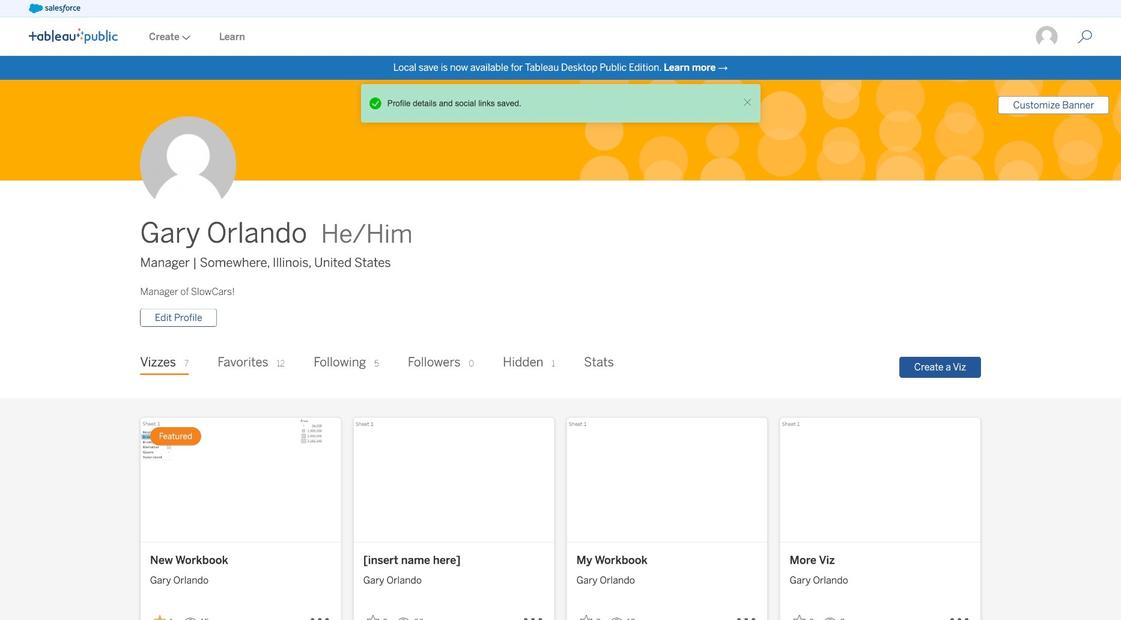 Task type: vqa. For each thing, say whether or not it's contained in the screenshot.
Nominate for Viz of the Day icon
no



Task type: describe. For each thing, give the bounding box(es) containing it.
salesforce logo image
[[29, 4, 80, 13]]

add favorite button for 2nd workbook thumbnail from right
[[577, 611, 606, 620]]

logo image
[[29, 28, 118, 44]]

add favorite image
[[794, 615, 806, 620]]

add favorite image for second workbook thumbnail from the left
[[367, 615, 379, 620]]

more actions image for add favorite icon associated with second workbook thumbnail from the left
[[523, 610, 545, 620]]



Task type: locate. For each thing, give the bounding box(es) containing it.
2 more actions image from the left
[[523, 610, 545, 620]]

2 add favorite image from the left
[[580, 615, 592, 620]]

0 horizontal spatial add favorite button
[[363, 611, 392, 620]]

2 workbook thumbnail image from the left
[[354, 418, 555, 542]]

alert
[[366, 94, 740, 113]]

more actions image for remove favorite image
[[310, 610, 332, 620]]

more actions image
[[310, 610, 332, 620], [523, 610, 545, 620]]

more actions image for 2nd workbook thumbnail from right
[[737, 610, 758, 620]]

1 horizontal spatial add favorite button
[[577, 611, 606, 620]]

t.turtle image
[[1036, 25, 1059, 49]]

featured element
[[150, 427, 201, 446]]

1 horizontal spatial add favorite image
[[580, 615, 592, 620]]

1 add favorite button from the left
[[363, 611, 392, 620]]

add favorite button for second workbook thumbnail from the left
[[363, 611, 392, 620]]

add favorite button for first workbook thumbnail from right
[[790, 611, 819, 620]]

1 more actions image from the left
[[310, 610, 332, 620]]

create image
[[180, 35, 190, 40]]

1 horizontal spatial more actions image
[[523, 610, 545, 620]]

go to search image
[[1064, 30, 1107, 44]]

workbook thumbnail image
[[141, 418, 341, 542], [354, 418, 555, 542], [567, 418, 768, 542], [781, 418, 981, 542]]

0 horizontal spatial more actions image
[[310, 610, 332, 620]]

1 add favorite image from the left
[[367, 615, 379, 620]]

1 workbook thumbnail image from the left
[[141, 418, 341, 542]]

more actions image for first workbook thumbnail from right
[[950, 610, 972, 620]]

4 workbook thumbnail image from the left
[[781, 418, 981, 542]]

2 horizontal spatial add favorite button
[[790, 611, 819, 620]]

Remove Favorite button
[[150, 611, 179, 620]]

avatar image
[[140, 116, 236, 213]]

Add Favorite button
[[363, 611, 392, 620], [577, 611, 606, 620], [790, 611, 819, 620]]

3 add favorite button from the left
[[790, 611, 819, 620]]

add favorite image
[[367, 615, 379, 620], [580, 615, 592, 620]]

2 add favorite button from the left
[[577, 611, 606, 620]]

2 more actions image from the left
[[950, 610, 972, 620]]

add favorite image for 2nd workbook thumbnail from right
[[580, 615, 592, 620]]

1 horizontal spatial more actions image
[[950, 610, 972, 620]]

remove favorite image
[[154, 615, 166, 620]]

1 more actions image from the left
[[737, 610, 758, 620]]

more actions image
[[737, 610, 758, 620], [950, 610, 972, 620]]

3 workbook thumbnail image from the left
[[567, 418, 768, 542]]

0 horizontal spatial add favorite image
[[367, 615, 379, 620]]

0 horizontal spatial more actions image
[[737, 610, 758, 620]]



